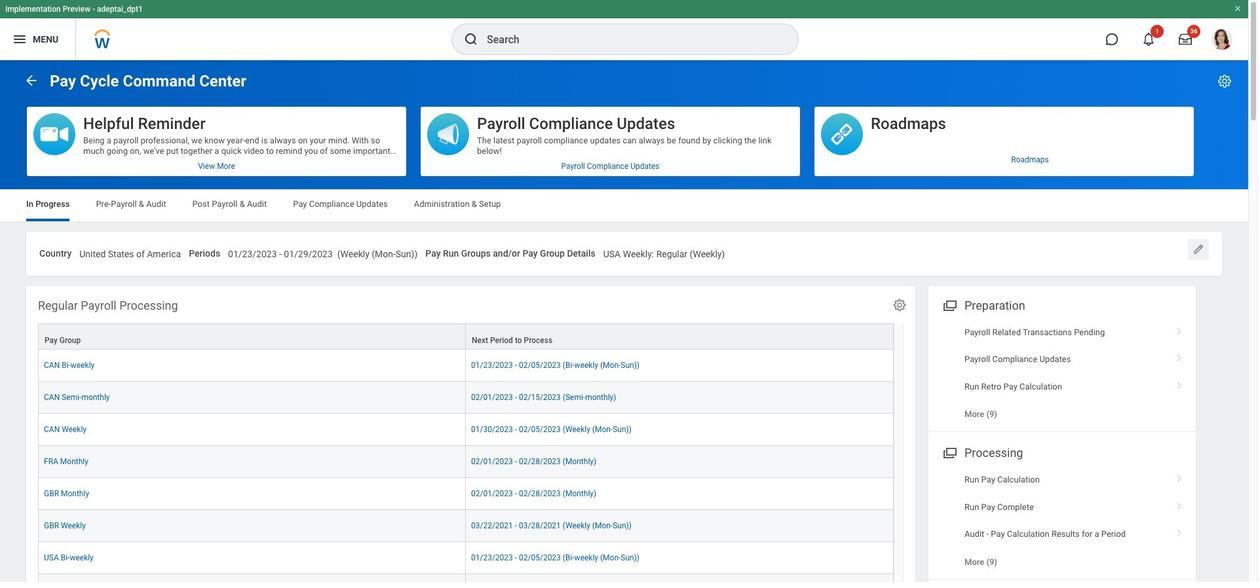 Task type: locate. For each thing, give the bounding box(es) containing it.
banner
[[0, 0, 1248, 60]]

configure this page image
[[1217, 73, 1233, 89]]

0 vertical spatial menu group image
[[940, 296, 958, 314]]

7 row from the top
[[38, 510, 894, 543]]

5 row from the top
[[38, 446, 894, 478]]

1 cell from the left
[[38, 575, 466, 583]]

None text field
[[603, 241, 725, 264]]

1 vertical spatial list
[[929, 467, 1196, 576]]

Search Workday  search field
[[487, 25, 771, 54]]

list
[[929, 319, 1196, 428], [929, 467, 1196, 576]]

1 vertical spatial menu group image
[[940, 444, 958, 462]]

main content
[[0, 60, 1248, 583]]

8 row from the top
[[38, 543, 894, 575]]

configure regular payroll processing image
[[893, 298, 907, 312]]

inbox large image
[[1179, 33, 1192, 46]]

justify image
[[12, 31, 28, 47]]

None text field
[[79, 241, 181, 264], [228, 241, 418, 264], [79, 241, 181, 264], [228, 241, 418, 264]]

5 chevron right image from the top
[[1171, 498, 1188, 511]]

profile logan mcneil image
[[1212, 29, 1233, 52]]

2 menu group image from the top
[[940, 444, 958, 462]]

0 vertical spatial list
[[929, 319, 1196, 428]]

1 row from the top
[[38, 324, 894, 350]]

cell
[[38, 575, 466, 583], [466, 575, 894, 583]]

menu group image
[[940, 296, 958, 314], [940, 444, 958, 462]]

1 chevron right image from the top
[[1171, 323, 1188, 336]]

close environment banner image
[[1234, 5, 1242, 12]]

edit image
[[1192, 243, 1205, 256]]

1 menu group image from the top
[[940, 296, 958, 314]]

row
[[38, 324, 894, 350], [38, 350, 894, 382], [38, 382, 894, 414], [38, 414, 894, 446], [38, 446, 894, 478], [38, 478, 894, 510], [38, 510, 894, 543], [38, 543, 894, 575], [38, 575, 894, 583]]

column header inside regular payroll processing element
[[38, 324, 466, 350]]

tab list
[[13, 190, 1235, 222]]

column header
[[38, 324, 466, 350]]

2 list from the top
[[929, 467, 1196, 576]]

menu group image for first list from the top
[[940, 296, 958, 314]]

chevron right image
[[1171, 323, 1188, 336], [1171, 350, 1188, 363], [1171, 377, 1188, 390], [1171, 471, 1188, 484], [1171, 498, 1188, 511]]



Task type: vqa. For each thing, say whether or not it's contained in the screenshot.
top menu group image
yes



Task type: describe. For each thing, give the bounding box(es) containing it.
9 row from the top
[[38, 575, 894, 583]]

notifications large image
[[1142, 33, 1155, 46]]

4 row from the top
[[38, 414, 894, 446]]

regular payroll processing element
[[26, 286, 916, 583]]

6 row from the top
[[38, 478, 894, 510]]

3 chevron right image from the top
[[1171, 377, 1188, 390]]

search image
[[463, 31, 479, 47]]

2 chevron right image from the top
[[1171, 350, 1188, 363]]

menu group image for 1st list from the bottom
[[940, 444, 958, 462]]

chevron right image
[[1171, 525, 1188, 538]]

2 row from the top
[[38, 350, 894, 382]]

previous page image
[[24, 72, 39, 88]]

1 list from the top
[[929, 319, 1196, 428]]

2 cell from the left
[[466, 575, 894, 583]]

3 row from the top
[[38, 382, 894, 414]]

4 chevron right image from the top
[[1171, 471, 1188, 484]]



